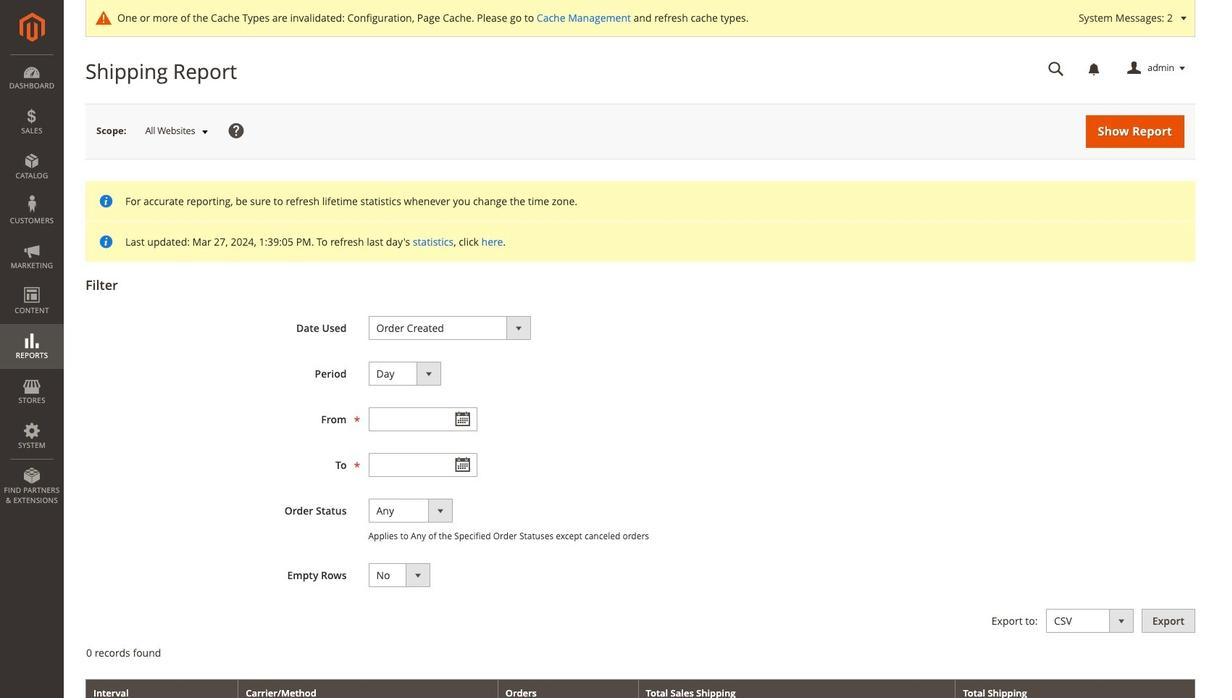 Task type: locate. For each thing, give the bounding box(es) containing it.
None text field
[[369, 407, 477, 431]]

None text field
[[1039, 56, 1075, 81], [369, 453, 477, 477], [1039, 56, 1075, 81], [369, 453, 477, 477]]

magento admin panel image
[[19, 12, 45, 42]]

menu bar
[[0, 54, 64, 513]]



